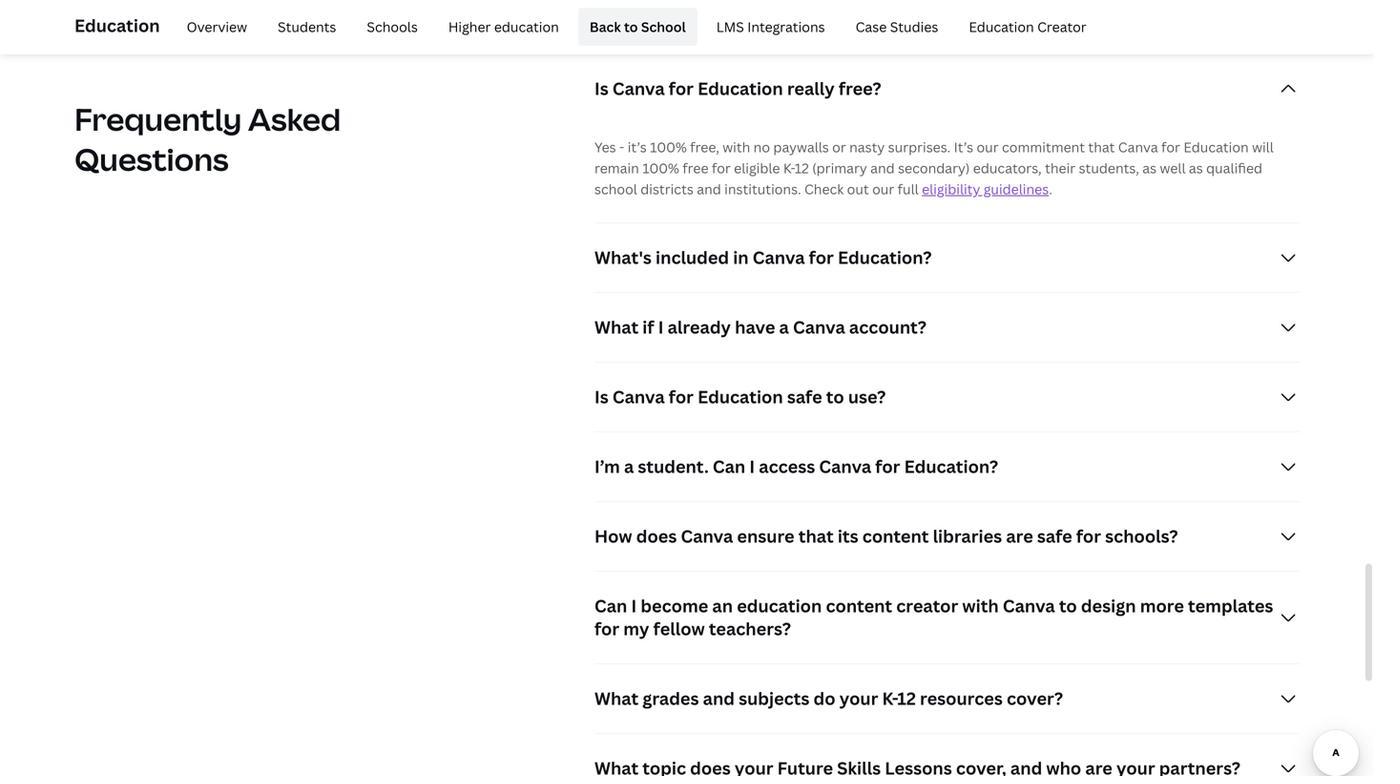 Task type: describe. For each thing, give the bounding box(es) containing it.
eligibility guidelines link
[[922, 180, 1049, 198]]

2 as from the left
[[1189, 159, 1203, 177]]

education creator link
[[958, 8, 1098, 46]]

school
[[595, 180, 637, 198]]

1 vertical spatial safe
[[1037, 524, 1073, 548]]

in
[[733, 246, 749, 269]]

schools link
[[355, 8, 429, 46]]

check
[[805, 180, 844, 198]]

for up free,
[[669, 77, 694, 100]]

what's included in canva for education?
[[595, 246, 932, 269]]

student.
[[638, 455, 709, 478]]

is for is canva for education really free?
[[595, 77, 609, 100]]

1 vertical spatial to
[[826, 385, 844, 408]]

how does canva ensure that its content libraries are safe for schools?
[[595, 524, 1178, 548]]

what for what if i already have a canva account?
[[595, 315, 639, 339]]

0 vertical spatial safe
[[787, 385, 822, 408]]

included
[[656, 246, 729, 269]]

menu bar containing overview
[[168, 8, 1098, 46]]

nasty
[[850, 138, 885, 156]]

i inside can i become an education content creator with canva to design more templates for my fellow teachers?
[[631, 594, 637, 618]]

1 vertical spatial education?
[[905, 455, 998, 478]]

what grades and subjects do your k-12 resources cover?
[[595, 687, 1063, 710]]

or
[[832, 138, 846, 156]]

12 inside dropdown button
[[898, 687, 916, 710]]

grades
[[643, 687, 699, 710]]

what if i already have a canva account? button
[[595, 293, 1300, 362]]

1 vertical spatial i
[[750, 455, 755, 478]]

it's
[[628, 138, 647, 156]]

have
[[735, 315, 775, 339]]

i'm a student. can i access canva for education?
[[595, 455, 998, 478]]

higher education
[[448, 18, 559, 36]]

lms integrations link
[[705, 8, 837, 46]]

for up student.
[[669, 385, 694, 408]]

i'm a student. can i access canva for education? button
[[595, 432, 1300, 501]]

free?
[[839, 77, 882, 100]]

that inside dropdown button
[[799, 524, 834, 548]]

students
[[278, 18, 336, 36]]

canva right does
[[681, 524, 733, 548]]

creator
[[897, 594, 959, 618]]

with inside yes - it's 100% free, with no paywalls or nasty surprises. it's our commitment that canva for education will remain 100% free for eligible k-12 (primary and secondary) educators, their students, as well as qualified school districts and institutions. check out our full
[[723, 138, 751, 156]]

free,
[[690, 138, 720, 156]]

qualified
[[1207, 159, 1263, 177]]

back to school link
[[578, 8, 698, 46]]

back
[[590, 18, 621, 36]]

do
[[814, 687, 836, 710]]

can i become an education content creator with canva to design more templates for my fellow teachers? button
[[595, 572, 1300, 663]]

canva down "if"
[[613, 385, 665, 408]]

does
[[636, 524, 677, 548]]

is canva for education safe to use? button
[[595, 363, 1300, 431]]

for left schools?
[[1077, 524, 1102, 548]]

canva inside can i become an education content creator with canva to design more templates for my fellow teachers?
[[1003, 594, 1055, 618]]

for down check
[[809, 246, 834, 269]]

for up well at the top of the page
[[1162, 138, 1181, 156]]

its
[[838, 524, 859, 548]]

eligibility
[[922, 180, 981, 198]]

students link
[[266, 8, 348, 46]]

0 horizontal spatial education
[[494, 18, 559, 36]]

1 vertical spatial and
[[697, 180, 721, 198]]

guidelines
[[984, 180, 1049, 198]]

case studies
[[856, 18, 939, 36]]

remain
[[595, 159, 639, 177]]

with inside can i become an education content creator with canva to design more templates for my fellow teachers?
[[963, 594, 999, 618]]

integrations
[[748, 18, 825, 36]]

1 vertical spatial 100%
[[643, 159, 679, 177]]

can i become an education content creator with canva to design more templates for my fellow teachers?
[[595, 594, 1274, 640]]

frequently asked questions
[[74, 98, 341, 180]]

back to school
[[590, 18, 686, 36]]

if
[[643, 315, 654, 339]]

eligibility guidelines .
[[922, 180, 1053, 198]]

design
[[1081, 594, 1136, 618]]

0 vertical spatial can
[[713, 455, 746, 478]]

it's
[[954, 138, 974, 156]]

canva right in
[[753, 246, 805, 269]]

school
[[641, 18, 686, 36]]

what if i already have a canva account?
[[595, 315, 927, 339]]

0 vertical spatial our
[[977, 138, 999, 156]]

lms
[[717, 18, 744, 36]]

out
[[847, 180, 869, 198]]

subjects
[[739, 687, 810, 710]]

frequently
[[74, 98, 242, 140]]

overview link
[[175, 8, 259, 46]]

are
[[1006, 524, 1034, 548]]

case studies link
[[844, 8, 950, 46]]

commitment
[[1002, 138, 1085, 156]]



Task type: locate. For each thing, give the bounding box(es) containing it.
1 horizontal spatial education
[[737, 594, 822, 618]]

studies
[[890, 18, 939, 36]]

a
[[779, 315, 789, 339], [624, 455, 634, 478]]

paywalls
[[774, 138, 829, 156]]

higher education link
[[437, 8, 571, 46]]

1 vertical spatial that
[[799, 524, 834, 548]]

education
[[74, 14, 160, 37], [969, 18, 1034, 36], [698, 77, 783, 100], [1184, 138, 1249, 156], [698, 385, 783, 408]]

resources
[[920, 687, 1003, 710]]

can left the become
[[595, 594, 627, 618]]

an
[[712, 594, 733, 618]]

to inside menu bar
[[624, 18, 638, 36]]

canva down are
[[1003, 594, 1055, 618]]

use?
[[848, 385, 886, 408]]

case
[[856, 18, 887, 36]]

what for what grades and subjects do your k-12 resources cover?
[[595, 687, 639, 710]]

menu bar
[[168, 8, 1098, 46]]

yes
[[595, 138, 616, 156]]

1 horizontal spatial our
[[977, 138, 999, 156]]

full
[[898, 180, 919, 198]]

become
[[641, 594, 709, 618]]

12 down paywalls
[[795, 159, 809, 177]]

canva right have
[[793, 315, 845, 339]]

2 vertical spatial to
[[1059, 594, 1077, 618]]

0 vertical spatial 100%
[[650, 138, 687, 156]]

to left design
[[1059, 594, 1077, 618]]

1 horizontal spatial i
[[658, 315, 664, 339]]

lms integrations
[[717, 18, 825, 36]]

districts
[[641, 180, 694, 198]]

is up 'yes'
[[595, 77, 609, 100]]

0 horizontal spatial can
[[595, 594, 627, 618]]

account?
[[849, 315, 927, 339]]

k- inside what grades and subjects do your k-12 resources cover? dropdown button
[[882, 687, 898, 710]]

0 vertical spatial education
[[494, 18, 559, 36]]

with left no
[[723, 138, 751, 156]]

0 vertical spatial 12
[[795, 159, 809, 177]]

is for is canva for education safe to use?
[[595, 385, 609, 408]]

templates
[[1188, 594, 1274, 618]]

1 horizontal spatial can
[[713, 455, 746, 478]]

with right the creator
[[963, 594, 999, 618]]

0 horizontal spatial a
[[624, 455, 634, 478]]

our left full
[[872, 180, 895, 198]]

will
[[1252, 138, 1274, 156]]

higher
[[448, 18, 491, 36]]

surprises.
[[888, 138, 951, 156]]

0 vertical spatial a
[[779, 315, 789, 339]]

schools?
[[1105, 524, 1178, 548]]

access
[[759, 455, 815, 478]]

k- down paywalls
[[784, 159, 795, 177]]

and inside dropdown button
[[703, 687, 735, 710]]

and down nasty
[[871, 159, 895, 177]]

education creator
[[969, 18, 1087, 36]]

2 what from the top
[[595, 687, 639, 710]]

100%
[[650, 138, 687, 156], [643, 159, 679, 177]]

our
[[977, 138, 999, 156], [872, 180, 895, 198]]

yes - it's 100% free, with no paywalls or nasty surprises. it's our commitment that canva for education will remain 100% free for eligible k-12 (primary and secondary) educators, their students, as well as qualified school districts and institutions. check out our full
[[595, 138, 1274, 198]]

1 horizontal spatial a
[[779, 315, 789, 339]]

education right an
[[737, 594, 822, 618]]

education inside can i become an education content creator with canva to design more templates for my fellow teachers?
[[737, 594, 822, 618]]

teachers?
[[709, 617, 791, 640]]

and down free
[[697, 180, 721, 198]]

i right "if"
[[658, 315, 664, 339]]

asked
[[248, 98, 341, 140]]

is up i'm
[[595, 385, 609, 408]]

free
[[683, 159, 709, 177]]

100% up the districts at top
[[643, 159, 679, 177]]

1 horizontal spatial that
[[1089, 138, 1115, 156]]

safe
[[787, 385, 822, 408], [1037, 524, 1073, 548]]

can right student.
[[713, 455, 746, 478]]

1 vertical spatial k-
[[882, 687, 898, 710]]

institutions.
[[725, 180, 801, 198]]

a right i'm
[[624, 455, 634, 478]]

with
[[723, 138, 751, 156], [963, 594, 999, 618]]

(primary
[[812, 159, 867, 177]]

1 horizontal spatial as
[[1189, 159, 1203, 177]]

what
[[595, 315, 639, 339], [595, 687, 639, 710]]

0 horizontal spatial safe
[[787, 385, 822, 408]]

k-
[[784, 159, 795, 177], [882, 687, 898, 710]]

i left access at right
[[750, 455, 755, 478]]

canva up students,
[[1118, 138, 1158, 156]]

0 vertical spatial to
[[624, 18, 638, 36]]

0 horizontal spatial with
[[723, 138, 751, 156]]

content
[[863, 524, 929, 548], [826, 594, 893, 618]]

what's
[[595, 246, 652, 269]]

as right well at the top of the page
[[1189, 159, 1203, 177]]

already
[[668, 315, 731, 339]]

0 horizontal spatial that
[[799, 524, 834, 548]]

schools
[[367, 18, 418, 36]]

to left use?
[[826, 385, 844, 408]]

2 is from the top
[[595, 385, 609, 408]]

their
[[1045, 159, 1076, 177]]

education? down is canva for education safe to use? dropdown button
[[905, 455, 998, 478]]

0 horizontal spatial i
[[631, 594, 637, 618]]

1 vertical spatial 12
[[898, 687, 916, 710]]

is canva for education really free?
[[595, 77, 882, 100]]

i
[[658, 315, 664, 339], [750, 455, 755, 478], [631, 594, 637, 618]]

my
[[624, 617, 650, 640]]

0 vertical spatial k-
[[784, 159, 795, 177]]

2 horizontal spatial i
[[750, 455, 755, 478]]

well
[[1160, 159, 1186, 177]]

and right grades
[[703, 687, 735, 710]]

for left my
[[595, 617, 620, 640]]

0 horizontal spatial as
[[1143, 159, 1157, 177]]

is canva for education really free? button
[[595, 54, 1300, 123]]

content right its
[[863, 524, 929, 548]]

can
[[713, 455, 746, 478], [595, 594, 627, 618]]

.
[[1049, 180, 1053, 198]]

that inside yes - it's 100% free, with no paywalls or nasty surprises. it's our commitment that canva for education will remain 100% free for eligible k-12 (primary and secondary) educators, their students, as well as qualified school districts and institutions. check out our full
[[1089, 138, 1115, 156]]

as left well at the top of the page
[[1143, 159, 1157, 177]]

1 is from the top
[[595, 77, 609, 100]]

2 vertical spatial i
[[631, 594, 637, 618]]

canva right access at right
[[819, 455, 872, 478]]

k- inside yes - it's 100% free, with no paywalls or nasty surprises. it's our commitment that canva for education will remain 100% free for eligible k-12 (primary and secondary) educators, their students, as well as qualified school districts and institutions. check out our full
[[784, 159, 795, 177]]

1 horizontal spatial to
[[826, 385, 844, 408]]

how does canva ensure that its content libraries are safe for schools? button
[[595, 502, 1300, 571]]

canva up the it's
[[613, 77, 665, 100]]

-
[[619, 138, 625, 156]]

100% right the it's
[[650, 138, 687, 156]]

what's included in canva for education? button
[[595, 223, 1300, 292]]

1 vertical spatial is
[[595, 385, 609, 408]]

that up students,
[[1089, 138, 1115, 156]]

education? up account?
[[838, 246, 932, 269]]

0 vertical spatial with
[[723, 138, 751, 156]]

eligible
[[734, 159, 780, 177]]

1 what from the top
[[595, 315, 639, 339]]

1 vertical spatial with
[[963, 594, 999, 618]]

questions
[[74, 138, 229, 180]]

can inside can i become an education content creator with canva to design more templates for my fellow teachers?
[[595, 594, 627, 618]]

12 inside yes - it's 100% free, with no paywalls or nasty surprises. it's our commitment that canva for education will remain 100% free for eligible k-12 (primary and secondary) educators, their students, as well as qualified school districts and institutions. check out our full
[[795, 159, 809, 177]]

0 vertical spatial is
[[595, 77, 609, 100]]

0 horizontal spatial to
[[624, 18, 638, 36]]

no
[[754, 138, 770, 156]]

1 vertical spatial can
[[595, 594, 627, 618]]

education inside yes - it's 100% free, with no paywalls or nasty surprises. it's our commitment that canva for education will remain 100% free for eligible k-12 (primary and secondary) educators, their students, as well as qualified school districts and institutions. check out our full
[[1184, 138, 1249, 156]]

canva inside yes - it's 100% free, with no paywalls or nasty surprises. it's our commitment that canva for education will remain 100% free for eligible k-12 (primary and secondary) educators, their students, as well as qualified school districts and institutions. check out our full
[[1118, 138, 1158, 156]]

0 vertical spatial content
[[863, 524, 929, 548]]

1 vertical spatial a
[[624, 455, 634, 478]]

education right 'higher'
[[494, 18, 559, 36]]

to right back
[[624, 18, 638, 36]]

2 vertical spatial and
[[703, 687, 735, 710]]

12
[[795, 159, 809, 177], [898, 687, 916, 710]]

1 horizontal spatial 12
[[898, 687, 916, 710]]

a right have
[[779, 315, 789, 339]]

libraries
[[933, 524, 1002, 548]]

for right free
[[712, 159, 731, 177]]

really
[[787, 77, 835, 100]]

safe left use?
[[787, 385, 822, 408]]

cover?
[[1007, 687, 1063, 710]]

our right it's
[[977, 138, 999, 156]]

to
[[624, 18, 638, 36], [826, 385, 844, 408], [1059, 594, 1077, 618]]

what left grades
[[595, 687, 639, 710]]

1 vertical spatial what
[[595, 687, 639, 710]]

12 right your
[[898, 687, 916, 710]]

how
[[595, 524, 632, 548]]

overview
[[187, 18, 247, 36]]

your
[[840, 687, 878, 710]]

0 horizontal spatial our
[[872, 180, 895, 198]]

0 vertical spatial and
[[871, 159, 895, 177]]

i left the become
[[631, 594, 637, 618]]

content inside can i become an education content creator with canva to design more templates for my fellow teachers?
[[826, 594, 893, 618]]

for
[[669, 77, 694, 100], [1162, 138, 1181, 156], [712, 159, 731, 177], [809, 246, 834, 269], [669, 385, 694, 408], [876, 455, 901, 478], [1077, 524, 1102, 548], [595, 617, 620, 640]]

i'm
[[595, 455, 620, 478]]

students,
[[1079, 159, 1140, 177]]

0 vertical spatial i
[[658, 315, 664, 339]]

0 horizontal spatial k-
[[784, 159, 795, 177]]

1 as from the left
[[1143, 159, 1157, 177]]

what left "if"
[[595, 315, 639, 339]]

0 horizontal spatial 12
[[795, 159, 809, 177]]

education inside menu bar
[[969, 18, 1034, 36]]

to inside can i become an education content creator with canva to design more templates for my fellow teachers?
[[1059, 594, 1077, 618]]

1 vertical spatial education
[[737, 594, 822, 618]]

as
[[1143, 159, 1157, 177], [1189, 159, 1203, 177]]

that left its
[[799, 524, 834, 548]]

fellow
[[654, 617, 705, 640]]

1 horizontal spatial safe
[[1037, 524, 1073, 548]]

secondary)
[[898, 159, 970, 177]]

is canva for education safe to use?
[[595, 385, 886, 408]]

for up how does canva ensure that its content libraries are safe for schools?
[[876, 455, 901, 478]]

for inside can i become an education content creator with canva to design more templates for my fellow teachers?
[[595, 617, 620, 640]]

1 horizontal spatial k-
[[882, 687, 898, 710]]

content left the creator
[[826, 594, 893, 618]]

0 vertical spatial education?
[[838, 246, 932, 269]]

and
[[871, 159, 895, 177], [697, 180, 721, 198], [703, 687, 735, 710]]

1 vertical spatial our
[[872, 180, 895, 198]]

that
[[1089, 138, 1115, 156], [799, 524, 834, 548]]

2 horizontal spatial to
[[1059, 594, 1077, 618]]

1 vertical spatial content
[[826, 594, 893, 618]]

safe right are
[[1037, 524, 1073, 548]]

k- right your
[[882, 687, 898, 710]]

1 horizontal spatial with
[[963, 594, 999, 618]]

0 vertical spatial that
[[1089, 138, 1115, 156]]

0 vertical spatial what
[[595, 315, 639, 339]]

what grades and subjects do your k-12 resources cover? button
[[595, 664, 1300, 733]]



Task type: vqa. For each thing, say whether or not it's contained in the screenshot.
it's on the top
yes



